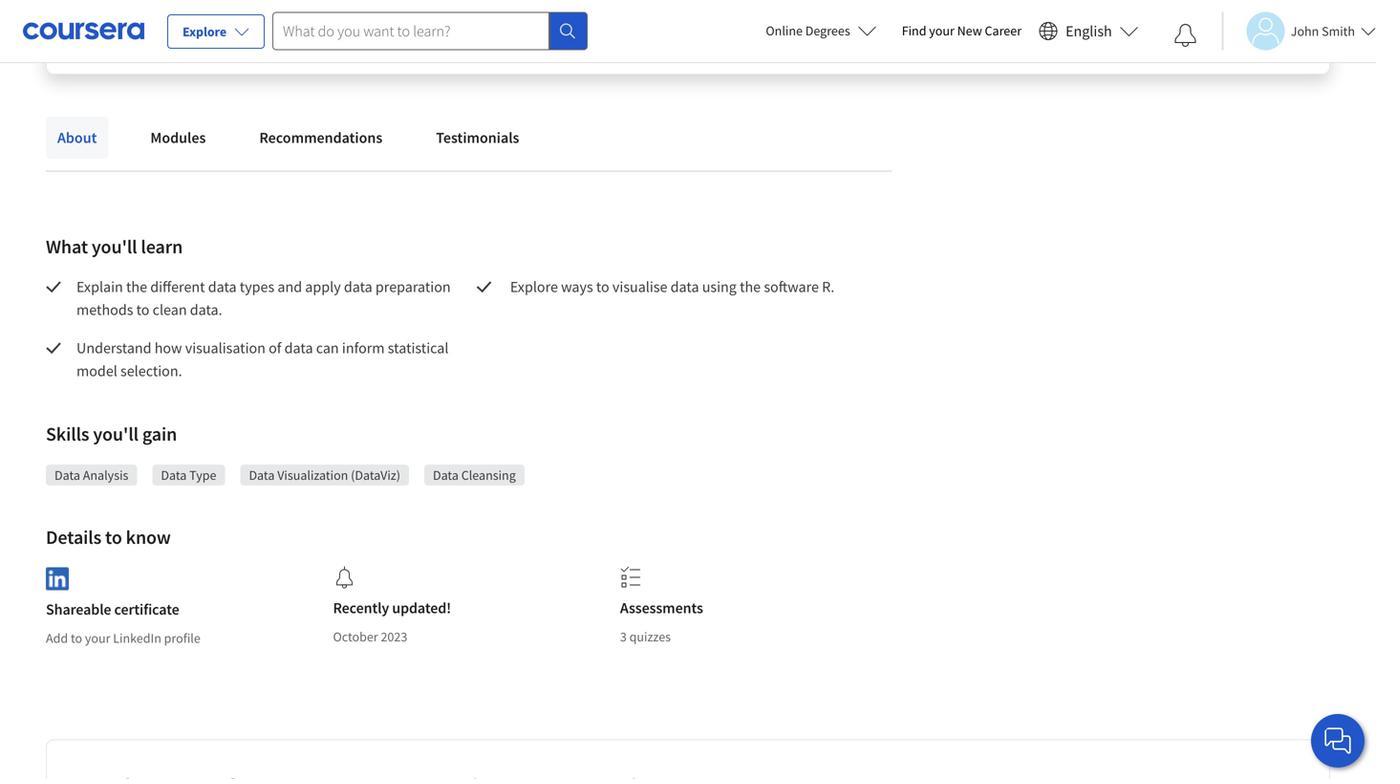 Task type: locate. For each thing, give the bounding box(es) containing it.
and
[[278, 277, 302, 296]]

inform
[[342, 338, 385, 358]]

data visualization (dataviz)
[[249, 467, 401, 484]]

(dataviz)
[[351, 467, 401, 484]]

data inside understand how visualisation of data can inform statistical model selection.
[[285, 338, 313, 358]]

1 horizontal spatial 3
[[500, 8, 506, 25]]

about link
[[46, 117, 108, 159]]

at
[[486, 8, 497, 25], [793, 8, 804, 25]]

0 vertical spatial you'll
[[92, 235, 137, 259]]

the right explain
[[126, 277, 147, 296]]

explore left ways
[[510, 277, 558, 296]]

explore left the experience
[[183, 23, 227, 40]]

a
[[544, 8, 551, 25]]

john
[[1291, 22, 1320, 40]]

you'll up analysis
[[93, 422, 139, 446]]

statistical
[[388, 338, 449, 358]]

1 horizontal spatial learn
[[991, 8, 1023, 25]]

october
[[333, 628, 378, 645]]

2 the from the left
[[740, 277, 761, 296]]

learn left degrees
[[759, 8, 790, 25]]

testimonials
[[436, 128, 520, 147]]

to left clean
[[136, 300, 150, 319]]

methods
[[76, 300, 133, 319]]

0 horizontal spatial the
[[126, 277, 147, 296]]

data left visualization
[[249, 467, 275, 484]]

3
[[439, 8, 446, 25], [500, 8, 506, 25], [620, 628, 627, 645]]

data cleansing
[[433, 467, 516, 484]]

1 horizontal spatial your
[[807, 8, 832, 25]]

1 vertical spatial explore
[[510, 277, 558, 296]]

0 horizontal spatial explore
[[183, 23, 227, 40]]

2023
[[381, 628, 408, 645]]

your for shareable certificate
[[85, 630, 110, 647]]

0 vertical spatial explore
[[183, 23, 227, 40]]

skills you'll gain
[[46, 422, 177, 446]]

preparation
[[376, 277, 451, 296]]

3 data from the left
[[249, 467, 275, 484]]

3 quizzes
[[620, 628, 671, 645]]

english
[[1066, 22, 1112, 41]]

online degrees
[[766, 22, 851, 39]]

0 horizontal spatial 3
[[439, 8, 446, 25]]

modules link
[[139, 117, 217, 159]]

to
[[596, 277, 610, 296], [136, 300, 150, 319], [105, 525, 122, 549], [71, 630, 82, 647]]

data left cleansing
[[433, 467, 459, 484]]

2 learn from the left
[[991, 8, 1023, 25]]

data for data visualization (dataviz)
[[249, 467, 275, 484]]

learn for learn at your own pace
[[759, 8, 790, 25]]

1 horizontal spatial explore
[[510, 277, 558, 296]]

at left degrees
[[793, 8, 804, 25]]

data for data type
[[161, 467, 187, 484]]

1 data from the left
[[54, 467, 80, 484]]

data.
[[190, 300, 222, 319]]

2 at from the left
[[793, 8, 804, 25]]

english button
[[1032, 0, 1147, 62]]

data left analysis
[[54, 467, 80, 484]]

1 learn from the left
[[759, 8, 790, 25]]

0 horizontal spatial your
[[85, 630, 110, 647]]

model
[[76, 361, 117, 380]]

your for 3 weeks at 3 hours a week
[[807, 8, 832, 25]]

visualisation
[[185, 338, 266, 358]]

learn left the more on the right top
[[991, 8, 1023, 25]]

3 left weeks
[[439, 8, 446, 25]]

2 horizontal spatial 3
[[620, 628, 627, 645]]

john smith
[[1291, 22, 1356, 40]]

october 2023
[[333, 628, 408, 645]]

show notifications image
[[1175, 24, 1198, 47]]

at right weeks
[[486, 8, 497, 25]]

details
[[46, 525, 101, 549]]

modules
[[150, 128, 206, 147]]

your down shareable certificate
[[85, 630, 110, 647]]

1 horizontal spatial the
[[740, 277, 761, 296]]

data
[[208, 277, 237, 296], [344, 277, 373, 296], [671, 277, 699, 296], [285, 338, 313, 358]]

recently
[[333, 598, 389, 618]]

2 data from the left
[[161, 467, 187, 484]]

you'll up explain
[[92, 235, 137, 259]]

online
[[766, 22, 803, 39]]

r.
[[822, 277, 835, 296]]

the
[[126, 277, 147, 296], [740, 277, 761, 296]]

1 vertical spatial you'll
[[93, 422, 139, 446]]

the right using at the right
[[740, 277, 761, 296]]

None search field
[[272, 12, 588, 50]]

recommendations
[[259, 128, 383, 147]]

learn more
[[991, 8, 1055, 25]]

data
[[54, 467, 80, 484], [161, 467, 187, 484], [249, 467, 275, 484], [433, 467, 459, 484]]

add
[[46, 630, 68, 647]]

4 data from the left
[[433, 467, 459, 484]]

explore inside "dropdown button"
[[183, 23, 227, 40]]

learn
[[759, 8, 790, 25], [991, 8, 1023, 25]]

0 horizontal spatial learn
[[759, 8, 790, 25]]

shareable
[[46, 600, 111, 619]]

degrees
[[806, 22, 851, 39]]

to right ways
[[596, 277, 610, 296]]

information about difficulty level pre-requisites. image
[[327, 7, 342, 22]]

0 horizontal spatial at
[[486, 8, 497, 25]]

you'll for what
[[92, 235, 137, 259]]

you'll
[[92, 235, 137, 259], [93, 422, 139, 446]]

data left type on the left of the page
[[161, 467, 187, 484]]

data for data cleansing
[[433, 467, 459, 484]]

recently updated!
[[333, 598, 451, 618]]

pace
[[861, 8, 888, 25]]

clean
[[153, 300, 187, 319]]

what you'll learn
[[46, 235, 183, 259]]

your right find
[[929, 22, 955, 39]]

details to know
[[46, 525, 171, 549]]

explore ways to visualise data using the software r.
[[507, 277, 841, 296]]

new
[[958, 22, 982, 39]]

3 for 3 quizzes
[[620, 628, 627, 645]]

3 left quizzes
[[620, 628, 627, 645]]

your left the own
[[807, 8, 832, 25]]

data right of
[[285, 338, 313, 358]]

explore button
[[167, 14, 265, 49]]

3 left hours
[[500, 8, 506, 25]]

1 horizontal spatial at
[[793, 8, 804, 25]]

understand
[[76, 338, 152, 358]]

shareable certificate
[[46, 600, 179, 619]]

1 the from the left
[[126, 277, 147, 296]]



Task type: vqa. For each thing, say whether or not it's contained in the screenshot.
"inform"
yes



Task type: describe. For each thing, give the bounding box(es) containing it.
explain the different data types and apply data preparation methods to clean data.
[[76, 277, 454, 319]]

what
[[46, 235, 88, 259]]

data type
[[161, 467, 216, 484]]

profile
[[164, 630, 201, 647]]

gain
[[142, 422, 177, 446]]

quizzes
[[630, 628, 671, 645]]

cleansing
[[461, 467, 516, 484]]

find your new career link
[[893, 19, 1032, 43]]

selection.
[[120, 361, 182, 380]]

recommended
[[171, 6, 256, 23]]

to left know
[[105, 525, 122, 549]]

career
[[985, 22, 1022, 39]]

the inside explain the different data types and apply data preparation methods to clean data.
[[126, 277, 147, 296]]

of
[[269, 338, 282, 358]]

different
[[150, 277, 205, 296]]

learn
[[141, 235, 183, 259]]

types
[[240, 277, 275, 296]]

2 horizontal spatial your
[[929, 22, 955, 39]]

hours
[[509, 8, 541, 25]]

recommendations link
[[248, 117, 394, 159]]

type
[[189, 467, 216, 484]]

software
[[764, 277, 819, 296]]

updated!
[[392, 598, 451, 618]]

ways
[[561, 277, 593, 296]]

learn more link
[[991, 8, 1055, 25]]

explore for explore
[[183, 23, 227, 40]]

explore for explore ways to visualise data using the software r.
[[510, 277, 558, 296]]

recommended experience
[[171, 6, 319, 23]]

understand how visualisation of data can inform statistical model selection.
[[76, 338, 452, 380]]

data up data.
[[208, 277, 237, 296]]

3 weeks at 3 hours a week
[[439, 8, 583, 25]]

find your new career
[[902, 22, 1022, 39]]

skills
[[46, 422, 89, 446]]

find
[[902, 22, 927, 39]]

visualise
[[613, 277, 668, 296]]

chat with us image
[[1323, 726, 1354, 756]]

certificate
[[114, 600, 179, 619]]

visualization
[[277, 467, 348, 484]]

coursera image
[[23, 16, 144, 46]]

you'll for skills
[[93, 422, 139, 446]]

weeks
[[448, 8, 483, 25]]

data left using at the right
[[671, 277, 699, 296]]

john smith button
[[1222, 12, 1377, 50]]

data right apply
[[344, 277, 373, 296]]

learn for learn more
[[991, 8, 1023, 25]]

how
[[155, 338, 182, 358]]

know
[[126, 525, 171, 549]]

analysis
[[83, 467, 128, 484]]

can
[[316, 338, 339, 358]]

own
[[835, 8, 859, 25]]

online degrees button
[[751, 10, 893, 52]]

to inside explain the different data types and apply data preparation methods to clean data.
[[136, 300, 150, 319]]

more
[[1026, 8, 1055, 25]]

apply
[[305, 277, 341, 296]]

learn at your own pace
[[759, 8, 888, 25]]

3 for 3 weeks at 3 hours a week
[[439, 8, 446, 25]]

1 at from the left
[[486, 8, 497, 25]]

week
[[553, 8, 583, 25]]

What do you want to learn? text field
[[272, 12, 550, 50]]

about
[[57, 128, 97, 147]]

data for data analysis
[[54, 467, 80, 484]]

add to your linkedin profile
[[46, 630, 201, 647]]

linkedin
[[113, 630, 161, 647]]

data analysis
[[54, 467, 128, 484]]

assessments
[[620, 598, 703, 618]]

smith
[[1322, 22, 1356, 40]]

testimonials link
[[425, 117, 531, 159]]

to right add at the bottom of page
[[71, 630, 82, 647]]

using
[[702, 277, 737, 296]]

experience
[[259, 6, 319, 23]]

explain
[[76, 277, 123, 296]]



